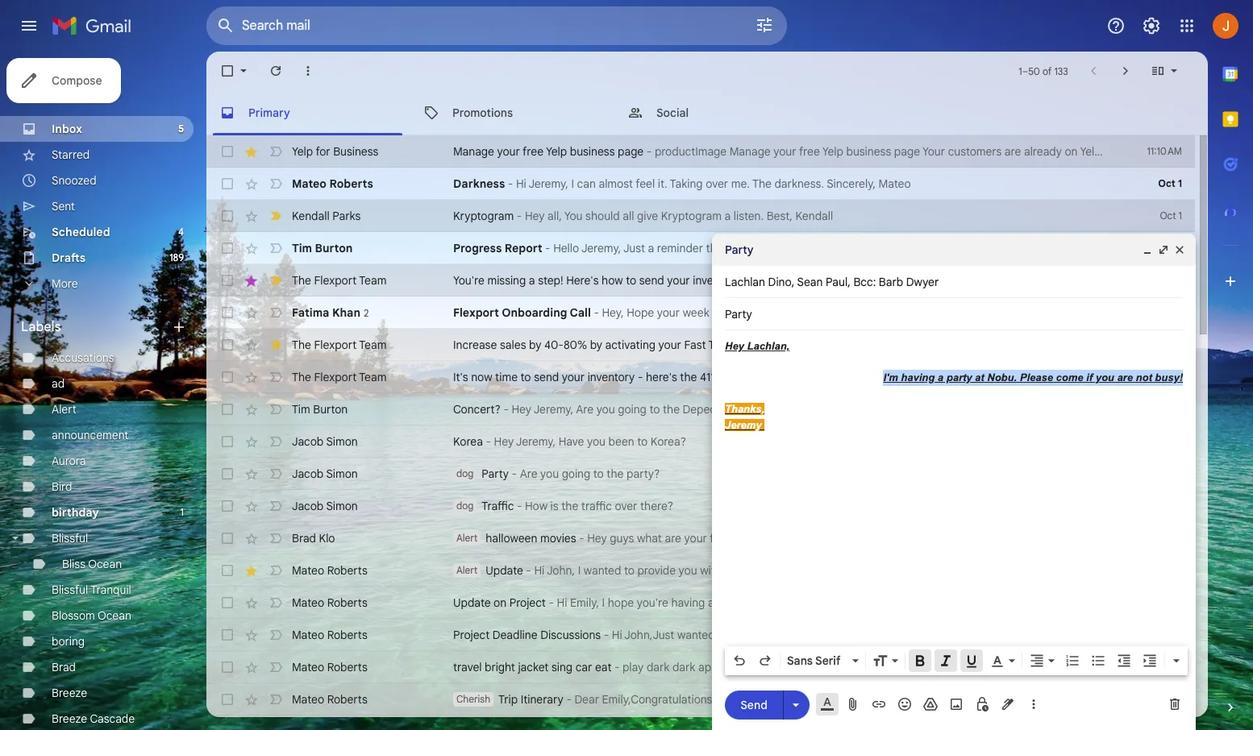 Task type: locate. For each thing, give the bounding box(es) containing it.
0 vertical spatial blissful
[[52, 531, 88, 546]]

1 dog from the top
[[456, 468, 474, 480]]

is left due
[[973, 241, 981, 256]]

the left project
[[988, 596, 1005, 610]]

3 yelp from the left
[[822, 144, 843, 159]]

sep left "27"
[[1152, 371, 1170, 383]]

0 vertical spatial provide
[[637, 564, 676, 578]]

minimize image
[[1141, 244, 1154, 256]]

12 row from the top
[[206, 490, 1195, 523]]

2 jacob simon from the top
[[292, 467, 358, 481]]

by
[[1231, 144, 1244, 159], [529, 338, 541, 352], [590, 338, 602, 352]]

1 horizontal spatial brad
[[292, 531, 316, 546]]

6 row from the top
[[206, 297, 1253, 329]]

0 horizontal spatial is
[[550, 499, 559, 514]]

3 cell from the top
[[1137, 337, 1195, 353]]

manage up the me.
[[730, 144, 771, 159]]

at inside message body text field
[[975, 372, 984, 384]]

emily,
[[570, 596, 599, 610]]

2 horizontal spatial project
[[933, 241, 970, 256]]

sep 12 for and
[[1154, 629, 1182, 641]]

party inside party dialog
[[725, 243, 754, 257]]

take
[[911, 693, 933, 707]]

- right movies
[[579, 531, 584, 546]]

what
[[637, 531, 662, 546]]

sep 12 down tasks
[[1154, 661, 1182, 673]]

tab list
[[1208, 52, 1253, 673], [206, 90, 1208, 135]]

alert for alert
[[52, 402, 76, 417]]

project. up the update on project - hi emily, i hope you're having a great day. i wanted to provide you with an update on the project we discussed last week. we have made s
[[896, 564, 936, 578]]

roberts for darkness
[[329, 177, 373, 191]]

halloween right favorite
[[752, 531, 803, 546]]

is
[[973, 241, 981, 256], [712, 306, 720, 320], [550, 499, 559, 514]]

project up the bright
[[453, 628, 490, 643]]

cherish trip itinerary - dear emily,congratulations on your recent promotion! i wanted to take a moment to express my heartfelt congratulations on this well-
[[456, 693, 1253, 707]]

is left off
[[712, 306, 720, 320]]

boring link
[[52, 635, 85, 649]]

i right not,
[[964, 402, 967, 417]]

have
[[559, 435, 584, 449]]

hey for you
[[525, 209, 545, 223]]

1 vertical spatial having
[[671, 596, 705, 610]]

8 cell from the top
[[1137, 531, 1195, 547]]

sep 12 up the more formatting options image
[[1154, 629, 1182, 641]]

oct 1 for mateo
[[1158, 177, 1182, 189]]

1 vertical spatial breeze
[[52, 712, 87, 727]]

3 jacob from the top
[[292, 499, 324, 514]]

2 not important switch from the top
[[268, 176, 284, 192]]

concert?
[[453, 402, 501, 417]]

can
[[577, 177, 596, 191]]

jeremy, left have
[[516, 435, 556, 449]]

provide for quick
[[731, 628, 769, 643]]

5 mateo roberts from the top
[[292, 660, 368, 675]]

by right 80%
[[590, 338, 602, 352]]

main content containing primary
[[206, 52, 1253, 731]]

7 not important switch from the top
[[268, 434, 284, 450]]

a left party
[[938, 372, 944, 384]]

have right not,
[[970, 402, 995, 417]]

provide up you're
[[637, 564, 676, 578]]

the left first
[[1042, 564, 1059, 578]]

formatting options toolbar
[[725, 647, 1188, 676]]

not important switch for progress report
[[268, 240, 284, 256]]

0 horizontal spatial at
[[807, 402, 817, 417]]

ocean for blossom ocean
[[98, 609, 131, 623]]

roberts for project
[[327, 628, 368, 643]]

discard draft ‪(⌘⇧d)‬ image
[[1167, 697, 1183, 713]]

at left red
[[807, 402, 817, 417]]

oct 1 down 11:10 am
[[1158, 177, 1182, 189]]

more button
[[0, 271, 194, 297]]

7 cell from the top
[[1137, 498, 1195, 514]]

of right "ahead" at the right
[[1050, 628, 1061, 643]]

jeremy, down should
[[581, 241, 621, 256]]

wanted up "apple"
[[677, 628, 715, 643]]

come
[[1056, 372, 1083, 384]]

main menu image
[[19, 16, 39, 35]]

cl
[[1246, 144, 1253, 159]]

1 horizontal spatial manage
[[730, 144, 771, 159]]

drafts link
[[52, 251, 86, 265]]

1 horizontal spatial business
[[846, 144, 891, 159]]

tab list containing primary
[[206, 90, 1208, 135]]

the flexport team for you're
[[292, 273, 387, 288]]

2 vertical spatial with
[[893, 596, 914, 610]]

promotions
[[452, 105, 513, 120]]

1 horizontal spatial going
[[618, 402, 647, 417]]

1 vertical spatial update
[[453, 596, 491, 610]]

3 not important switch from the top
[[268, 240, 284, 256]]

business left "your"
[[846, 144, 891, 159]]

1 row from the top
[[206, 135, 1253, 168]]

0 horizontal spatial business
[[570, 144, 615, 159]]

manhattan
[[876, 241, 930, 256]]

your left favorite
[[684, 531, 707, 546]]

have left completed
[[957, 564, 981, 578]]

dog inside dog party - are you going to the party?
[[456, 468, 474, 480]]

1 breeze from the top
[[52, 686, 87, 701]]

a left great in the bottom right of the page
[[708, 596, 714, 610]]

0 horizontal spatial brad
[[52, 660, 76, 675]]

0 vertical spatial breeze
[[52, 686, 87, 701]]

3 the flexport team from the top
[[292, 370, 387, 385]]

blissful for blissful tranquil
[[52, 583, 88, 598]]

tomorrow.
[[1006, 241, 1058, 256]]

2 dog from the top
[[456, 500, 474, 512]]

4 cell from the top
[[1137, 402, 1195, 418]]

mateo roberts for project deadline discussions
[[292, 628, 368, 643]]

bird link
[[52, 480, 72, 494]]

insert link ‪(⌘k)‬ image
[[871, 697, 887, 713]]

traffic
[[482, 499, 514, 514]]

of up the update on project - hi emily, i hope you're having a great day. i wanted to provide you with an update on the project we discussed last week. we have made s
[[863, 564, 874, 578]]

dark
[[647, 660, 670, 675], [672, 660, 695, 675]]

having inside message body text field
[[901, 372, 935, 384]]

1 horizontal spatial progress
[[815, 564, 860, 578]]

on left yelp.
[[1065, 144, 1078, 159]]

the left 411
[[680, 370, 697, 385]]

jeremy, up korea - hey jeremy, have you been to korea? at bottom
[[534, 402, 573, 417]]

i left insert link ‪(⌘k)‬ icon on the right of the page
[[851, 693, 854, 707]]

0 horizontal spatial ,
[[792, 275, 795, 289]]

dog left traffic
[[456, 500, 474, 512]]

brad inside labels navigation
[[52, 660, 76, 675]]

0 vertical spatial oct
[[1158, 177, 1176, 189]]

2 horizontal spatial provide
[[830, 596, 869, 610]]

social tab
[[614, 90, 818, 135]]

inventory down increase sales by 40-80% by activating your fast tags now! -
[[588, 370, 635, 385]]

all left give
[[623, 209, 634, 223]]

0 vertical spatial party
[[725, 243, 754, 257]]

3 simon from the top
[[326, 499, 358, 514]]

mateo roberts for travel bright jacket sing car eat
[[292, 660, 368, 675]]

1 vertical spatial tim burton
[[292, 402, 348, 417]]

1 vertical spatial ocean
[[98, 609, 131, 623]]

1 12 from the top
[[1173, 629, 1182, 641]]

your down 80%
[[562, 370, 585, 385]]

1 horizontal spatial travel
[[1011, 660, 1040, 675]]

ocean for bliss ocean
[[88, 557, 122, 572]]

flexport
[[314, 273, 357, 288], [453, 306, 499, 320], [1025, 306, 1068, 320], [314, 338, 357, 352], [314, 370, 357, 385]]

kryptogram down the taking
[[661, 209, 722, 223]]

alert inside alert update - hi john, i wanted to provide you with an update on the progress of the project. we have completed the first phase and are now moving onto t
[[456, 564, 478, 577]]

0 vertical spatial jacob
[[292, 435, 324, 449]]

0 vertical spatial team
[[359, 273, 387, 288]]

2 tim burton from the top
[[292, 402, 348, 417]]

lachlan dino , sean paul , bcc: barb dwyer
[[725, 275, 939, 289]]

🚛 image
[[743, 275, 757, 288]]

0 horizontal spatial kryptogram
[[453, 209, 514, 223]]

1 vertical spatial simon
[[326, 467, 358, 481]]

0 horizontal spatial page
[[618, 144, 644, 159]]

cell
[[1137, 273, 1195, 289], [1137, 305, 1195, 321], [1137, 337, 1195, 353], [1137, 402, 1195, 418], [1137, 434, 1195, 450], [1137, 466, 1195, 482], [1137, 498, 1195, 514], [1137, 531, 1195, 547], [1137, 563, 1195, 579], [1137, 595, 1195, 611]]

accusations
[[52, 351, 114, 365]]

0 vertical spatial project
[[933, 241, 970, 256]]

Message Body text field
[[725, 339, 1183, 642]]

write
[[796, 660, 821, 675]]

1 mateo roberts from the top
[[292, 177, 373, 191]]

you right have
[[587, 435, 606, 449]]

sans
[[787, 654, 813, 668]]

activating
[[605, 338, 656, 352]]

5 not important switch from the top
[[268, 369, 284, 385]]

1 kryptogram from the left
[[453, 209, 514, 223]]

alert for alert update - hi john, i wanted to provide you with an update on the progress of the project. we have completed the first phase and are now moving onto t
[[456, 564, 478, 577]]

12 for grape
[[1173, 661, 1182, 673]]

please
[[1020, 372, 1053, 384]]

2 simon from the top
[[326, 467, 358, 481]]

2 horizontal spatial is
[[973, 241, 981, 256]]

0 horizontal spatial an
[[724, 564, 737, 578]]

2 page from the left
[[894, 144, 920, 159]]

2 free from the left
[[799, 144, 820, 159]]

2 dark from the left
[[672, 660, 695, 675]]

on right rocks
[[876, 402, 889, 417]]

bcc:
[[853, 275, 876, 289]]

important because you marked it as important. switch
[[268, 208, 284, 224], [268, 273, 284, 289], [268, 337, 284, 353]]

1 vertical spatial team
[[359, 338, 387, 352]]

for right report
[[838, 241, 853, 256]]

1 horizontal spatial sincerely,
[[1060, 241, 1110, 256]]

boring
[[52, 635, 85, 649]]

1 yelp from the left
[[292, 144, 313, 159]]

0 vertical spatial an
[[997, 402, 1010, 417]]

are inside message body text field
[[1117, 372, 1133, 384]]

off
[[723, 306, 737, 320]]

row
[[206, 135, 1253, 168], [206, 168, 1195, 200], [206, 200, 1195, 232], [206, 232, 1253, 264], [206, 264, 1195, 297], [206, 297, 1253, 329], [206, 329, 1195, 361], [206, 361, 1195, 394], [206, 394, 1195, 426], [206, 426, 1195, 458], [206, 458, 1195, 490], [206, 490, 1195, 523], [206, 523, 1195, 555], [206, 555, 1253, 587], [206, 587, 1253, 619], [206, 619, 1253, 652], [206, 652, 1195, 684], [206, 684, 1253, 716], [206, 716, 1195, 731]]

1 blissful from the top
[[52, 531, 88, 546]]

1 vertical spatial over
[[615, 499, 637, 514]]

0 horizontal spatial free
[[523, 144, 544, 159]]

progress down movies?
[[815, 564, 860, 578]]

search mail image
[[211, 11, 240, 40]]

slow
[[854, 660, 877, 675]]

page
[[618, 144, 644, 159], [894, 144, 920, 159]]

2 jacob from the top
[[292, 467, 324, 481]]

wanted up quick
[[777, 596, 814, 610]]

update up serif
[[812, 628, 848, 643]]

kendall up report
[[796, 209, 833, 223]]

4 row from the top
[[206, 232, 1253, 264]]

itinerary
[[521, 693, 564, 707]]

2 12 from the top
[[1173, 661, 1182, 673]]

having right "i'm"
[[901, 372, 935, 384]]

party up traffic
[[482, 467, 509, 481]]

1 horizontal spatial an
[[917, 596, 930, 610]]

- up the report
[[517, 209, 522, 223]]

already
[[1024, 144, 1062, 159]]

brad klo
[[292, 531, 335, 546]]

1 horizontal spatial having
[[901, 372, 935, 384]]

your left interes
[[1194, 306, 1217, 320]]

sales
[[500, 338, 526, 352]]

not,
[[942, 402, 961, 417]]

2 horizontal spatial with
[[1153, 144, 1175, 159]]

tab list right "27"
[[1208, 52, 1253, 673]]

last
[[1119, 596, 1137, 610]]

, left 'sean' at the right of the page
[[792, 275, 795, 289]]

0 horizontal spatial provide
[[637, 564, 676, 578]]

1 vertical spatial jacob
[[292, 467, 324, 481]]

- up feel
[[647, 144, 652, 159]]

1 inside labels navigation
[[180, 506, 184, 518]]

0 vertical spatial alert
[[52, 402, 76, 417]]

to
[[626, 273, 636, 288], [740, 306, 751, 320], [521, 370, 531, 385], [649, 402, 660, 417], [637, 435, 648, 449], [593, 467, 604, 481], [624, 564, 635, 578], [817, 596, 827, 610], [718, 628, 728, 643], [897, 693, 908, 707], [989, 693, 1000, 707]]

1 vertical spatial send
[[534, 370, 559, 385]]

lachlan,
[[747, 340, 790, 352]]

your right the that
[[730, 241, 752, 256]]

1 vertical spatial blissful
[[52, 583, 88, 598]]

now
[[1207, 144, 1228, 159], [471, 370, 492, 385], [1160, 564, 1181, 578]]

dog
[[456, 468, 474, 480], [456, 500, 474, 512]]

1 tim burton from the top
[[292, 241, 353, 256]]

1 horizontal spatial ,
[[848, 275, 851, 289]]

burton for progress report - hello jeremy, just a reminder that your progress report for the manhattan project is due tomorrow. sincerely, tim -- timothy burton grave
[[315, 241, 353, 256]]

1 vertical spatial brad
[[52, 660, 76, 675]]

flexport for increase sales by 40-80% by activating your fast tags now!
[[314, 338, 357, 352]]

darkness
[[453, 177, 505, 191]]

thanks,
[[725, 403, 765, 415]]

1 team from the top
[[359, 273, 387, 288]]

brad
[[292, 531, 316, 546], [52, 660, 76, 675]]

0 vertical spatial now
[[1207, 144, 1228, 159]]

None checkbox
[[219, 563, 235, 579]]

0 vertical spatial at
[[975, 372, 984, 384]]

close image
[[1173, 244, 1186, 256]]

0 vertical spatial simon
[[326, 435, 358, 449]]

2 vertical spatial alert
[[456, 564, 478, 577]]

2 blissful from the top
[[52, 583, 88, 598]]

0 horizontal spatial party
[[482, 467, 509, 481]]

barb
[[879, 275, 903, 289]]

0 vertical spatial brad
[[292, 531, 316, 546]]

6 mateo roberts from the top
[[292, 693, 368, 707]]

now inside it's now time to send your inventory - here's the 411 link
[[471, 370, 492, 385]]

0 horizontal spatial update
[[740, 564, 776, 578]]

an
[[997, 402, 1010, 417], [724, 564, 737, 578], [917, 596, 930, 610]]

announcement
[[52, 428, 128, 443]]

None checkbox
[[219, 63, 235, 79], [219, 595, 235, 611], [219, 627, 235, 643], [219, 660, 235, 676], [219, 692, 235, 708], [219, 63, 235, 79], [219, 595, 235, 611], [219, 627, 235, 643], [219, 660, 235, 676], [219, 692, 235, 708]]

page left "your"
[[894, 144, 920, 159]]

have left 'made'
[[1191, 596, 1215, 610]]

1 jacob from the top
[[292, 435, 324, 449]]

hey right korea
[[494, 435, 514, 449]]

project. up the bold ‪(⌘b)‬ image
[[887, 628, 926, 643]]

brad down boring link
[[52, 660, 76, 675]]

1 jacob simon from the top
[[292, 435, 358, 449]]

not
[[1136, 372, 1152, 384]]

- right darkness
[[508, 177, 513, 191]]

ocean
[[88, 557, 122, 572], [98, 609, 131, 623]]

0 vertical spatial progress
[[755, 241, 801, 256]]

1 vertical spatial dog
[[456, 500, 474, 512]]

3 row from the top
[[206, 200, 1195, 232]]

- left minimize image
[[1133, 241, 1138, 256]]

row containing kendall parks
[[206, 200, 1195, 232]]

alert inside alert halloween movies - hey guys what are your favorite halloween movies?
[[456, 532, 478, 544]]

main content
[[206, 52, 1253, 731]]

update left john,
[[486, 564, 523, 578]]

the for you're missing a step! here's how to send your inventory
[[292, 273, 311, 288]]

more send options image
[[788, 697, 804, 713]]

2 vertical spatial the flexport team
[[292, 370, 387, 385]]

1 the flexport team from the top
[[292, 273, 387, 288]]

i left "can"
[[571, 177, 574, 191]]

hello
[[553, 241, 579, 256]]

2 sep 12 from the top
[[1154, 661, 1182, 673]]

indent less ‪(⌘[)‬ image
[[1116, 653, 1132, 669]]

the flexport team for it's
[[292, 370, 387, 385]]

⚡ image
[[718, 372, 731, 385]]

breeze for breeze cascade
[[52, 712, 87, 727]]

1 important because you marked it as important. switch from the top
[[268, 208, 284, 224]]

mateo
[[292, 177, 327, 191], [879, 177, 911, 191], [292, 564, 324, 578], [292, 596, 324, 610], [292, 628, 324, 643], [292, 660, 324, 675], [292, 693, 324, 707]]

how
[[525, 499, 548, 514]]

oct 1 for project
[[1158, 242, 1182, 254]]

1 free from the left
[[523, 144, 544, 159]]

-
[[647, 144, 652, 159], [508, 177, 513, 191], [517, 209, 522, 223], [545, 241, 550, 256], [1133, 241, 1138, 256], [1138, 241, 1144, 256], [757, 273, 768, 288], [594, 306, 599, 320], [762, 338, 767, 352], [638, 370, 643, 385], [504, 402, 509, 417], [486, 435, 491, 449], [512, 467, 517, 481], [517, 499, 522, 514], [579, 531, 584, 546], [526, 564, 531, 578], [549, 596, 554, 610], [604, 628, 609, 643], [614, 660, 620, 675], [566, 693, 572, 707]]

inventory down the that
[[693, 273, 740, 288]]

jacob for party
[[292, 467, 324, 481]]

the for it's now time to send your inventory - here's the 411
[[292, 370, 311, 385]]

2 the flexport team from the top
[[292, 338, 387, 352]]

paul
[[826, 275, 848, 289]]

ahead
[[1015, 628, 1047, 643]]

hey inside message body text field
[[725, 340, 744, 352]]

dear
[[574, 693, 599, 707]]

1 business from the left
[[570, 144, 615, 159]]

sep
[[1152, 371, 1170, 383], [1154, 629, 1171, 641], [1154, 661, 1171, 673], [1154, 693, 1171, 706]]

3 mateo roberts from the top
[[292, 596, 368, 610]]

toggle confidential mode image
[[974, 697, 990, 713]]

3 important because you marked it as important. switch from the top
[[268, 337, 284, 353]]

dog inside dog traffic - how is the traffic over there?
[[456, 500, 474, 512]]

team
[[359, 273, 387, 288], [359, 338, 387, 352], [359, 370, 387, 385]]

going up been
[[618, 402, 647, 417]]

1 vertical spatial alert
[[456, 532, 478, 544]]

missing
[[487, 273, 526, 288]]

1 vertical spatial sep 12
[[1154, 661, 1182, 673]]

inventory inside it's now time to send your inventory - here's the 411 link
[[588, 370, 635, 385]]

13 row from the top
[[206, 523, 1195, 555]]

0 vertical spatial sincerely,
[[827, 177, 876, 191]]

4 mateo roberts from the top
[[292, 628, 368, 643]]

not important switch for manage your free yelp business page
[[268, 144, 284, 160]]

0 vertical spatial tim burton
[[292, 241, 353, 256]]

alert inside labels navigation
[[52, 402, 76, 417]]

increase sales by 40-80% by activating your fast tags now! -
[[453, 338, 770, 352]]

primary
[[248, 105, 290, 120]]

0 vertical spatial ocean
[[88, 557, 122, 572]]

compose button
[[6, 58, 121, 103]]

Search mail text field
[[242, 18, 710, 34]]

them
[[1178, 144, 1204, 159]]

2 halloween from the left
[[752, 531, 803, 546]]

oct 1 up timothy
[[1160, 210, 1182, 222]]

bold ‪(⌘b)‬ image
[[912, 653, 928, 669]]

to up traffic in the bottom of the page
[[593, 467, 604, 481]]

, left bcc:
[[848, 275, 851, 289]]

pop out image
[[1157, 244, 1170, 256]]

more options image
[[1029, 697, 1039, 713]]

0 vertical spatial dog
[[456, 468, 474, 480]]

3 team from the top
[[359, 370, 387, 385]]

2 vertical spatial oct
[[1158, 242, 1176, 254]]

i
[[571, 177, 574, 191], [907, 306, 910, 320], [964, 402, 967, 417], [578, 564, 581, 578], [602, 596, 605, 610], [771, 596, 774, 610], [851, 693, 854, 707]]

1 vertical spatial going
[[562, 467, 590, 481]]

6 not important switch from the top
[[268, 402, 284, 418]]

not important switch for it's now time to send your inventory - here's the 411
[[268, 369, 284, 385]]

breeze
[[52, 686, 87, 701], [52, 712, 87, 727]]

2 horizontal spatial now
[[1207, 144, 1228, 159]]

tim burton for concert?
[[292, 402, 348, 417]]

1 horizontal spatial update
[[812, 628, 848, 643]]

2 vertical spatial simon
[[326, 499, 358, 514]]

sep for project deadline discussions
[[1154, 629, 1171, 641]]

1 not important switch from the top
[[268, 144, 284, 160]]

step!
[[538, 273, 563, 288]]

almost
[[599, 177, 633, 191]]

2 breeze from the top
[[52, 712, 87, 727]]

are up "how"
[[520, 467, 537, 481]]

1 vertical spatial 12
[[1173, 661, 1182, 673]]

1 horizontal spatial send
[[639, 273, 664, 288]]

0 vertical spatial sep 12
[[1154, 629, 1182, 641]]

the up korea?
[[663, 402, 680, 417]]

lachlan
[[725, 275, 765, 289]]

the
[[752, 177, 772, 191], [292, 273, 311, 288], [292, 338, 311, 352], [292, 370, 311, 385]]

11 row from the top
[[206, 458, 1195, 490]]

i right john,
[[578, 564, 581, 578]]

None search field
[[206, 6, 787, 45]]

0 horizontal spatial dark
[[647, 660, 670, 675]]

labels navigation
[[0, 52, 206, 731]]

1 vertical spatial for
[[838, 241, 853, 256]]

alert link
[[52, 402, 76, 417]]

week.
[[1140, 596, 1170, 610]]

mateo roberts for darkness
[[292, 177, 373, 191]]

2 cell from the top
[[1137, 305, 1195, 321]]

27
[[1172, 371, 1182, 383]]

you right if at right bottom
[[1096, 372, 1114, 384]]

breeze link
[[52, 686, 87, 701]]

4 not important switch from the top
[[268, 305, 284, 321]]

1 horizontal spatial free
[[799, 144, 820, 159]]

indent more ‪(⌘])‬ image
[[1142, 653, 1158, 669]]

not important switch
[[268, 144, 284, 160], [268, 176, 284, 192], [268, 240, 284, 256], [268, 305, 284, 321], [268, 369, 284, 385], [268, 402, 284, 418], [268, 434, 284, 450], [268, 466, 284, 482], [268, 498, 284, 514], [268, 531, 284, 547]]

concert
[[764, 402, 804, 417]]

an left the extra
[[997, 402, 1010, 417]]

1 vertical spatial important because you marked it as important. switch
[[268, 273, 284, 289]]

alert for alert halloween movies - hey guys what are your favorite halloween movies?
[[456, 532, 478, 544]]

hi left john,just
[[612, 628, 622, 643]]

1 travel from the left
[[453, 660, 482, 675]]

we
[[1118, 306, 1134, 320], [938, 564, 954, 578], [1172, 596, 1188, 610], [928, 628, 944, 643]]

1 horizontal spatial provide
[[731, 628, 769, 643]]

it.
[[658, 177, 667, 191]]

hey for are
[[512, 402, 531, 417]]

tim burton for progress report
[[292, 241, 353, 256]]

10 not important switch from the top
[[268, 531, 284, 547]]

0 vertical spatial jacob simon
[[292, 435, 358, 449]]

we right week.
[[1172, 596, 1188, 610]]

report
[[505, 241, 542, 256]]

manage up darkness
[[453, 144, 494, 159]]

1 horizontal spatial page
[[894, 144, 920, 159]]

1 sep 12 from the top
[[1154, 629, 1182, 641]]

3 jacob simon from the top
[[292, 499, 358, 514]]

0 horizontal spatial kendall
[[292, 209, 330, 223]]

14 row from the top
[[206, 555, 1253, 587]]

2 mateo roberts from the top
[[292, 564, 368, 578]]

s
[[1250, 596, 1253, 610]]

darkness - hi jeremy, i can almost feel it. taking over me. the darkness. sincerely, mateo
[[453, 177, 911, 191]]

inbox link
[[52, 122, 82, 136]]

2 team from the top
[[359, 338, 387, 352]]

onto
[[1224, 564, 1247, 578]]

provide up undo ‪(⌘z)‬ image
[[731, 628, 769, 643]]

12
[[1173, 629, 1182, 641], [1173, 661, 1182, 673], [1173, 693, 1182, 706]]

sans serif
[[787, 654, 841, 668]]

jeremy, for have
[[516, 435, 556, 449]]

11:10 am
[[1147, 145, 1182, 157]]

- right now!
[[762, 338, 767, 352]]

and up indent less ‪(⌘[)‬ image
[[1113, 628, 1133, 643]]



Task type: vqa. For each thing, say whether or not it's contained in the screenshot.
Jacob Simon to the middle
yes



Task type: describe. For each thing, give the bounding box(es) containing it.
2 row from the top
[[206, 168, 1195, 200]]

saw
[[913, 306, 933, 320]]

oct for mateo
[[1158, 177, 1176, 189]]

1 vertical spatial provide
[[830, 596, 869, 610]]

you up been
[[596, 402, 615, 417]]

hey lachlan,
[[725, 340, 790, 352]]

toggle split pane mode image
[[1150, 63, 1166, 79]]

parks
[[332, 209, 361, 223]]

133
[[1054, 65, 1068, 77]]

call
[[570, 306, 591, 320]]

redo ‪(⌘y)‬ image
[[757, 653, 773, 669]]

are right tasks
[[1180, 628, 1196, 643]]

0 vertical spatial of
[[1043, 65, 1052, 77]]

to right been
[[637, 435, 648, 449]]

breeze cascade link
[[52, 712, 135, 727]]

party dialog
[[712, 234, 1196, 731]]

jacob for traffic
[[292, 499, 324, 514]]

0 horizontal spatial having
[[671, 596, 705, 610]]

a left step!
[[529, 273, 535, 288]]

- up the eat
[[604, 628, 609, 643]]

8 not important switch from the top
[[268, 466, 284, 482]]

to right off
[[740, 306, 751, 320]]

0 horizontal spatial project
[[453, 628, 490, 643]]

numbered list ‪(⌘⇧7)‬ image
[[1064, 653, 1081, 669]]

currently
[[967, 628, 1012, 643]]

- left hello
[[545, 241, 550, 256]]

i right day.
[[771, 596, 774, 610]]

1 vertical spatial oct
[[1160, 210, 1176, 222]]

- left pop out icon
[[1138, 241, 1144, 256]]

0 vertical spatial update
[[740, 564, 776, 578]]

oct for project
[[1158, 242, 1176, 254]]

the up bcc:
[[856, 241, 873, 256]]

1 horizontal spatial with
[[893, 596, 914, 610]]

hey left guys
[[587, 531, 607, 546]]

not important switch for korea
[[268, 434, 284, 450]]

team for it's
[[359, 370, 387, 385]]

2 yelp from the left
[[546, 144, 567, 159]]

your left recent on the bottom right of the page
[[731, 693, 754, 707]]

reminder
[[657, 241, 703, 256]]

- right korea
[[486, 435, 491, 449]]

8 row from the top
[[206, 361, 1195, 394]]

inbox
[[52, 122, 82, 136]]

1 page from the left
[[618, 144, 644, 159]]

you're missing a step! here's how to send your inventory
[[453, 273, 743, 288]]

2 horizontal spatial by
[[1231, 144, 1244, 159]]

1 horizontal spatial are
[[576, 402, 594, 417]]

to left take
[[897, 693, 908, 707]]

flexport for you're missing a step! here's how to send your inventory
[[314, 273, 357, 288]]

0 vertical spatial going
[[618, 402, 647, 417]]

1 vertical spatial update
[[933, 596, 969, 610]]

2
[[364, 307, 369, 319]]

18 row from the top
[[206, 684, 1253, 716]]

0 horizontal spatial with
[[700, 564, 722, 578]]

your left week
[[657, 306, 680, 320]]

hope
[[627, 306, 654, 320]]

1 for kryptogram - hey all, you should all give kryptogram a listen. best, kendall
[[1179, 210, 1182, 222]]

snoozed
[[52, 173, 97, 188]]

sep for travel bright jacket sing car eat
[[1154, 661, 1171, 673]]

more image
[[300, 63, 316, 79]]

insert emoji ‪(⌘⇧2)‬ image
[[897, 697, 913, 713]]

10 cell from the top
[[1137, 595, 1195, 611]]

yelp.
[[1080, 144, 1104, 159]]

5 row from the top
[[206, 264, 1195, 297]]

blossom ocean
[[52, 609, 131, 623]]

your down 'reminder'
[[667, 273, 690, 288]]

not important switch for flexport onboarding call
[[268, 305, 284, 321]]

jacket
[[518, 660, 549, 675]]

to down great in the bottom right of the page
[[718, 628, 728, 643]]

tasks
[[1150, 628, 1177, 643]]

1 manage from the left
[[453, 144, 494, 159]]

on down the update on project - hi emily, i hope you're having a great day. i wanted to provide you with an update on the project we discussed last week. we have made s
[[851, 628, 864, 643]]

7 row from the top
[[206, 329, 1195, 361]]

row containing yelp for business
[[206, 135, 1253, 168]]

sing
[[552, 660, 573, 675]]

tranquil
[[90, 583, 131, 598]]

2 vertical spatial is
[[550, 499, 559, 514]]

brad for brad link
[[52, 660, 76, 675]]

promotion!
[[793, 693, 848, 707]]

gmail image
[[52, 10, 140, 42]]

0 horizontal spatial going
[[562, 467, 590, 481]]

we
[[1047, 596, 1061, 610]]

3 sep 12 from the top
[[1154, 693, 1182, 706]]

movies
[[540, 531, 576, 546]]

starred link
[[52, 148, 90, 162]]

the left traffic in the bottom of the page
[[561, 499, 578, 514]]

the left party?
[[607, 467, 624, 481]]

flexport for it's now time to send your inventory - here's the 411
[[314, 370, 357, 385]]

a right take
[[935, 693, 942, 707]]

2 travel from the left
[[1011, 660, 1040, 675]]

9 not important switch from the top
[[268, 498, 284, 514]]

1 vertical spatial of
[[863, 564, 874, 578]]

first
[[1061, 564, 1081, 578]]

insert photo image
[[948, 697, 964, 713]]

send
[[740, 698, 767, 712]]

1 simon from the top
[[326, 435, 358, 449]]

1 vertical spatial is
[[712, 306, 720, 320]]

blossom ocean link
[[52, 609, 131, 623]]

1 cell from the top
[[1137, 273, 1195, 289]]

insert signature image
[[1000, 697, 1016, 713]]

settings image
[[1142, 16, 1161, 35]]

should
[[586, 209, 620, 223]]

the up the update on project - hi emily, i hope you're having a great day. i wanted to provide you with an update on the project we discussed last week. we have made s
[[876, 564, 893, 578]]

hi right darkness
[[516, 177, 526, 191]]

hey,
[[602, 306, 624, 320]]

you
[[564, 209, 583, 223]]

not important switch for concert?
[[268, 402, 284, 418]]

to right time
[[521, 370, 531, 385]]

we left completed
[[938, 564, 954, 578]]

17 row from the top
[[206, 652, 1195, 684]]

primary tab
[[206, 90, 409, 135]]

bird
[[52, 480, 72, 494]]

tags
[[708, 338, 732, 352]]

to right how
[[626, 273, 636, 288]]

have for we
[[957, 564, 981, 578]]

give
[[637, 209, 658, 223]]

to down here's
[[649, 402, 660, 417]]

1 horizontal spatial inventory
[[693, 273, 740, 288]]

a left quick
[[772, 628, 779, 643]]

kryptogram - hey all, you should all give kryptogram a listen. best, kendall
[[453, 209, 833, 223]]

bulleted list ‪(⌘⇧8)‬ image
[[1090, 653, 1106, 669]]

made
[[1218, 596, 1247, 610]]

dog for party
[[456, 468, 474, 480]]

i'm
[[883, 372, 898, 384]]

5 cell from the top
[[1137, 434, 1195, 450]]

1 dark from the left
[[647, 660, 670, 675]]

attach files image
[[845, 697, 861, 713]]

- up traffic
[[512, 467, 517, 481]]

1 horizontal spatial over
[[706, 177, 728, 191]]

important because you marked it as important. switch for kryptogram - hey all, you should all give kryptogram a listen. best, kendall
[[268, 208, 284, 224]]

1 halloween from the left
[[486, 531, 537, 546]]

cherish
[[456, 693, 490, 706]]

sep for it's now time to send your inventory - here's the 411
[[1152, 371, 1170, 383]]

2 manage from the left
[[730, 144, 771, 159]]

6 cell from the top
[[1137, 466, 1195, 482]]

the down movies?
[[795, 564, 812, 578]]

underline ‪(⌘u)‬ image
[[964, 654, 980, 670]]

hi left emily,
[[557, 596, 567, 610]]

0 vertical spatial for
[[316, 144, 330, 159]]

2 vertical spatial have
[[1191, 596, 1215, 610]]

play
[[623, 660, 644, 675]]

jeremy, for are
[[534, 402, 573, 417]]

i left hope
[[602, 596, 605, 610]]

here's
[[646, 370, 677, 385]]

9 row from the top
[[206, 394, 1195, 426]]

0 vertical spatial with
[[1153, 144, 1175, 159]]

1 for progress report - hello jeremy, just a reminder that your progress report for the manhattan project is due tomorrow. sincerely, tim -- timothy burton grave
[[1178, 242, 1182, 254]]

1 vertical spatial project.
[[887, 628, 926, 643]]

15 row from the top
[[206, 587, 1253, 619]]

ticket.
[[1042, 402, 1074, 417]]

- right call
[[594, 306, 599, 320]]

brad for brad klo
[[292, 531, 316, 546]]

2 vertical spatial now
[[1160, 564, 1181, 578]]

older image
[[1118, 63, 1134, 79]]

starred
[[52, 148, 90, 162]]

advanced search options image
[[748, 9, 781, 41]]

provide for with
[[637, 564, 676, 578]]

apple
[[698, 660, 727, 675]]

wanted up emily,
[[584, 564, 621, 578]]

nobu.
[[987, 372, 1017, 384]]

to down guys
[[624, 564, 635, 578]]

1 horizontal spatial for
[[838, 241, 853, 256]]

there?
[[640, 499, 673, 514]]

labels heading
[[21, 319, 171, 335]]

1 horizontal spatial all
[[1136, 628, 1147, 643]]

- right concert?
[[504, 402, 509, 417]]

you down alert update - hi john, i wanted to provide you with an update on the progress of the project. we have completed the first phase and are now moving onto t
[[872, 596, 890, 610]]

account.
[[1071, 306, 1115, 320]]

i right as
[[907, 306, 910, 320]]

refresh image
[[268, 63, 284, 79]]

project
[[1008, 596, 1044, 610]]

2 kryptogram from the left
[[661, 209, 722, 223]]

your left fast
[[658, 338, 681, 352]]

jacob simon for traffic
[[292, 499, 358, 514]]

hey for have
[[494, 435, 514, 449]]

- right the eat
[[614, 660, 620, 675]]

alert update - hi john, i wanted to provide you with an update on the progress of the project. we have completed the first phase and are now moving onto t
[[456, 564, 1253, 578]]

row containing fatima khan
[[206, 297, 1253, 329]]

411
[[700, 370, 715, 385]]

1 kendall from the left
[[292, 209, 330, 223]]

wanted left insert emoji ‪(⌘⇧2)‬ icon
[[857, 693, 894, 707]]

jacob simon for party
[[292, 467, 358, 481]]

2 business from the left
[[846, 144, 891, 159]]

heartfelt
[[1064, 693, 1108, 707]]

sans serif option
[[784, 653, 849, 669]]

as
[[893, 306, 904, 320]]

1 horizontal spatial by
[[590, 338, 602, 352]]

are right what
[[665, 531, 681, 546]]

on up deadline
[[494, 596, 506, 610]]

1 vertical spatial and
[[1113, 628, 1133, 643]]

your right created
[[1000, 306, 1023, 320]]

traffic
[[581, 499, 612, 514]]

discussions
[[540, 628, 601, 643]]

Subject field
[[725, 306, 1183, 323]]

we up italic ‪(⌘i)‬ icon
[[928, 628, 944, 643]]

i'm having a party at nobu. please come if you are not busy!
[[883, 372, 1183, 384]]

1 vertical spatial oct 1
[[1160, 210, 1182, 222]]

bliss ocean link
[[62, 557, 122, 572]]

good
[[763, 306, 789, 320]]

0 horizontal spatial progress
[[755, 241, 801, 256]]

- left dear
[[566, 693, 572, 707]]

undo ‪(⌘z)‬ image
[[731, 653, 748, 669]]

on left send
[[715, 693, 728, 707]]

1 horizontal spatial project
[[509, 596, 546, 610]]

burton for concert? - hey jeremy, are you going to the depeche mode concert at red rocks on friday? if not, i have an extra ticket. tim
[[313, 402, 348, 417]]

1 vertical spatial at
[[807, 402, 817, 417]]

bliss
[[62, 557, 85, 572]]

great
[[717, 596, 744, 610]]

phase
[[1084, 564, 1116, 578]]

0 horizontal spatial send
[[534, 370, 559, 385]]

0 vertical spatial and
[[1118, 564, 1138, 578]]

on up currently
[[972, 596, 985, 610]]

1 vertical spatial are
[[520, 467, 537, 481]]

1 , from the left
[[792, 275, 795, 289]]

are up week.
[[1141, 564, 1157, 578]]

16 row from the top
[[206, 619, 1253, 652]]

0 vertical spatial all
[[623, 209, 634, 223]]

2 horizontal spatial an
[[997, 402, 1010, 417]]

are up formatting options toolbar
[[947, 628, 964, 643]]

2 important because you marked it as important. switch from the top
[[268, 273, 284, 289]]

1 for darkness - hi jeremy, i can almost feel it. taking over me. the darkness. sincerely, mateo
[[1178, 177, 1182, 189]]

serif
[[815, 654, 841, 668]]

team for you're
[[359, 273, 387, 288]]

0 horizontal spatial sincerely,
[[827, 177, 876, 191]]

12 for and
[[1173, 629, 1182, 641]]

40-
[[544, 338, 564, 352]]

9 cell from the top
[[1137, 563, 1195, 579]]

important because you marked it as important. switch for increase sales by 40-80% by activating your fast tags now! -
[[268, 337, 284, 353]]

not important switch for darkness
[[268, 176, 284, 192]]

you up "how"
[[540, 467, 559, 481]]

to up project deadline discussions - hi john,just wanted to provide a quick update on the project. we are currently ahead of schedule and all tasks are progressin
[[817, 596, 827, 610]]

all,
[[547, 209, 562, 223]]

5
[[178, 123, 184, 135]]

2 kendall from the left
[[796, 209, 833, 223]]

more formatting options image
[[1168, 653, 1185, 669]]

update on project - hi emily, i hope you're having a great day. i wanted to provide you with an update on the project we discussed last week. we have made s
[[453, 596, 1253, 610]]

breeze for breeze link
[[52, 686, 87, 701]]

your up darkness.
[[774, 144, 796, 159]]

travel bright jacket sing car eat - play dark dark apple flower brave write sleep slow laugh eager happy angry travel grape
[[453, 660, 1073, 675]]

here's
[[566, 273, 599, 288]]

happy
[[944, 660, 976, 675]]

the up slow
[[867, 628, 884, 643]]

red
[[820, 402, 840, 417]]

mateo roberts for update on project
[[292, 596, 368, 610]]

simon for party
[[326, 467, 358, 481]]

labels
[[21, 319, 61, 335]]

dog for traffic
[[456, 500, 474, 512]]

klo
[[319, 531, 335, 546]]

dino
[[768, 275, 792, 289]]

- left "how"
[[517, 499, 522, 514]]

emily,congratulations
[[602, 693, 712, 707]]

10 row from the top
[[206, 426, 1195, 458]]

promotions tab
[[410, 90, 614, 135]]

on up quick
[[779, 564, 792, 578]]

brad link
[[52, 660, 76, 675]]

recent
[[757, 693, 790, 707]]

hi left john,
[[534, 564, 545, 578]]

1 vertical spatial party
[[482, 467, 509, 481]]

support image
[[1106, 16, 1126, 35]]

0 vertical spatial project.
[[896, 564, 936, 578]]

you inside message body text field
[[1096, 372, 1114, 384]]

a left good
[[754, 306, 760, 320]]

italic ‪(⌘i)‬ image
[[938, 653, 954, 669]]

blissful for blissful link
[[52, 531, 88, 546]]

productimage
[[655, 144, 727, 159]]

timothy
[[1146, 241, 1187, 256]]

we right account.
[[1118, 306, 1134, 320]]

19 row from the top
[[206, 716, 1195, 731]]

2 vertical spatial of
[[1050, 628, 1061, 643]]

sep 12 for grape
[[1154, 661, 1182, 673]]

- left emily,
[[549, 596, 554, 610]]

sleep
[[824, 660, 852, 675]]

0 horizontal spatial by
[[529, 338, 541, 352]]

flower
[[729, 660, 761, 675]]

social
[[656, 105, 689, 120]]

your down "promotions" tab
[[497, 144, 520, 159]]

0 horizontal spatial over
[[615, 499, 637, 514]]

birthday
[[52, 506, 99, 520]]

189
[[169, 252, 184, 264]]

guys
[[610, 531, 634, 546]]

you down alert halloween movies - hey guys what are your favorite halloween movies?
[[679, 564, 697, 578]]

jeremy, for i
[[529, 177, 568, 191]]

week
[[683, 306, 709, 320]]

are left already
[[1005, 144, 1021, 159]]

2 vertical spatial update
[[812, 628, 848, 643]]

0 vertical spatial update
[[486, 564, 523, 578]]

friday?
[[892, 402, 929, 417]]

roberts for travel
[[327, 660, 368, 675]]

2 , from the left
[[848, 275, 851, 289]]

you right 'saw'
[[936, 306, 954, 320]]

a right just
[[648, 241, 654, 256]]

progress
[[453, 241, 502, 256]]

a inside message body text field
[[938, 372, 944, 384]]

2 vertical spatial an
[[917, 596, 930, 610]]

simon for traffic
[[326, 499, 358, 514]]

- inside it's now time to send your inventory - here's the 411 link
[[638, 370, 643, 385]]

0 vertical spatial send
[[639, 273, 664, 288]]

on left this
[[1194, 693, 1207, 707]]

a left listen.
[[725, 209, 731, 223]]

car
[[575, 660, 592, 675]]

row containing brad klo
[[206, 523, 1195, 555]]

3 12 from the top
[[1173, 693, 1182, 706]]

roberts for update
[[327, 596, 368, 610]]

- left dino
[[757, 273, 768, 288]]

sep down indent more ‪(⌘])‬ image
[[1154, 693, 1171, 706]]

the for increase sales by 40-80% by activating your fast tags now!
[[292, 338, 311, 352]]

send button
[[725, 691, 783, 720]]

insert files using drive image
[[922, 697, 939, 713]]

have for i
[[970, 402, 995, 417]]

- left john,
[[526, 564, 531, 578]]

to left express
[[989, 693, 1000, 707]]

that
[[706, 241, 727, 256]]



